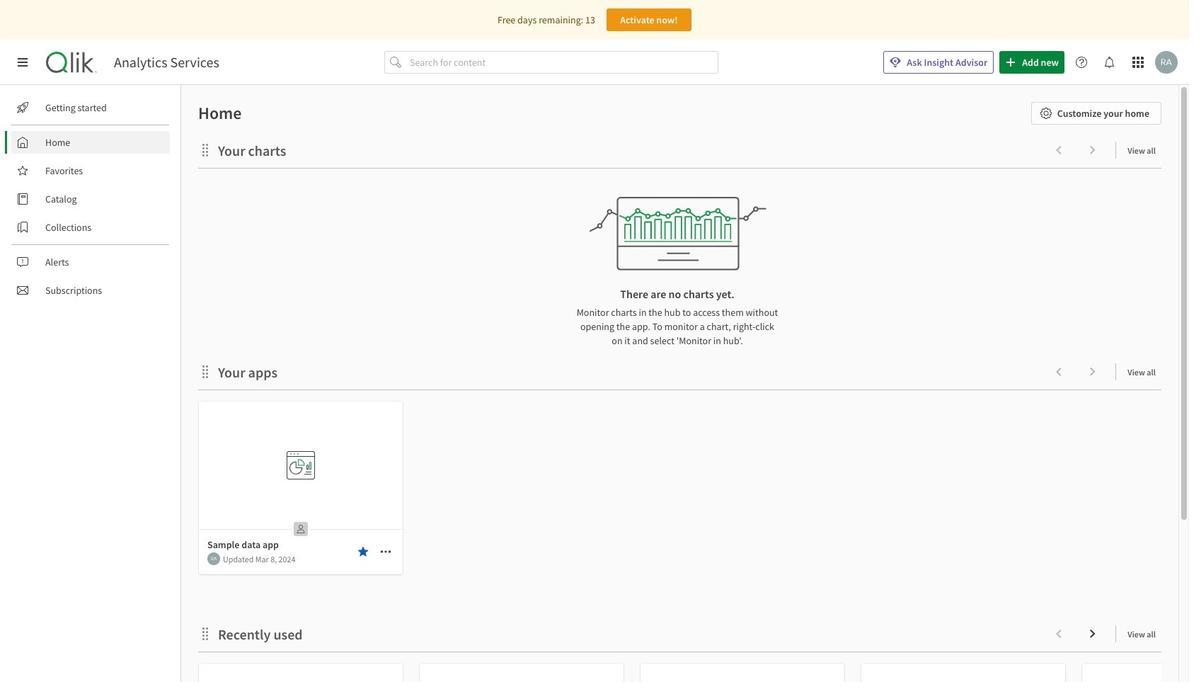 Task type: vqa. For each thing, say whether or not it's contained in the screenshot.
Unfavorite image
no



Task type: locate. For each thing, give the bounding box(es) containing it.
main content
[[176, 85, 1190, 682]]

move collection image
[[198, 143, 212, 157], [198, 626, 212, 641]]

remove from favorites image
[[358, 546, 369, 557]]

more actions image
[[380, 546, 392, 557]]

navigation pane element
[[0, 91, 181, 307]]

ruby anderson element
[[208, 552, 220, 565]]

0 vertical spatial move collection image
[[198, 143, 212, 157]]



Task type: describe. For each thing, give the bounding box(es) containing it.
analytics services element
[[114, 54, 219, 71]]

close sidebar menu image
[[17, 57, 28, 68]]

ruby anderson image
[[208, 552, 220, 565]]

1 vertical spatial move collection image
[[198, 626, 212, 641]]

move collection image
[[198, 364, 212, 379]]

ruby anderson image
[[1156, 51, 1179, 74]]

Search for content text field
[[407, 51, 719, 74]]



